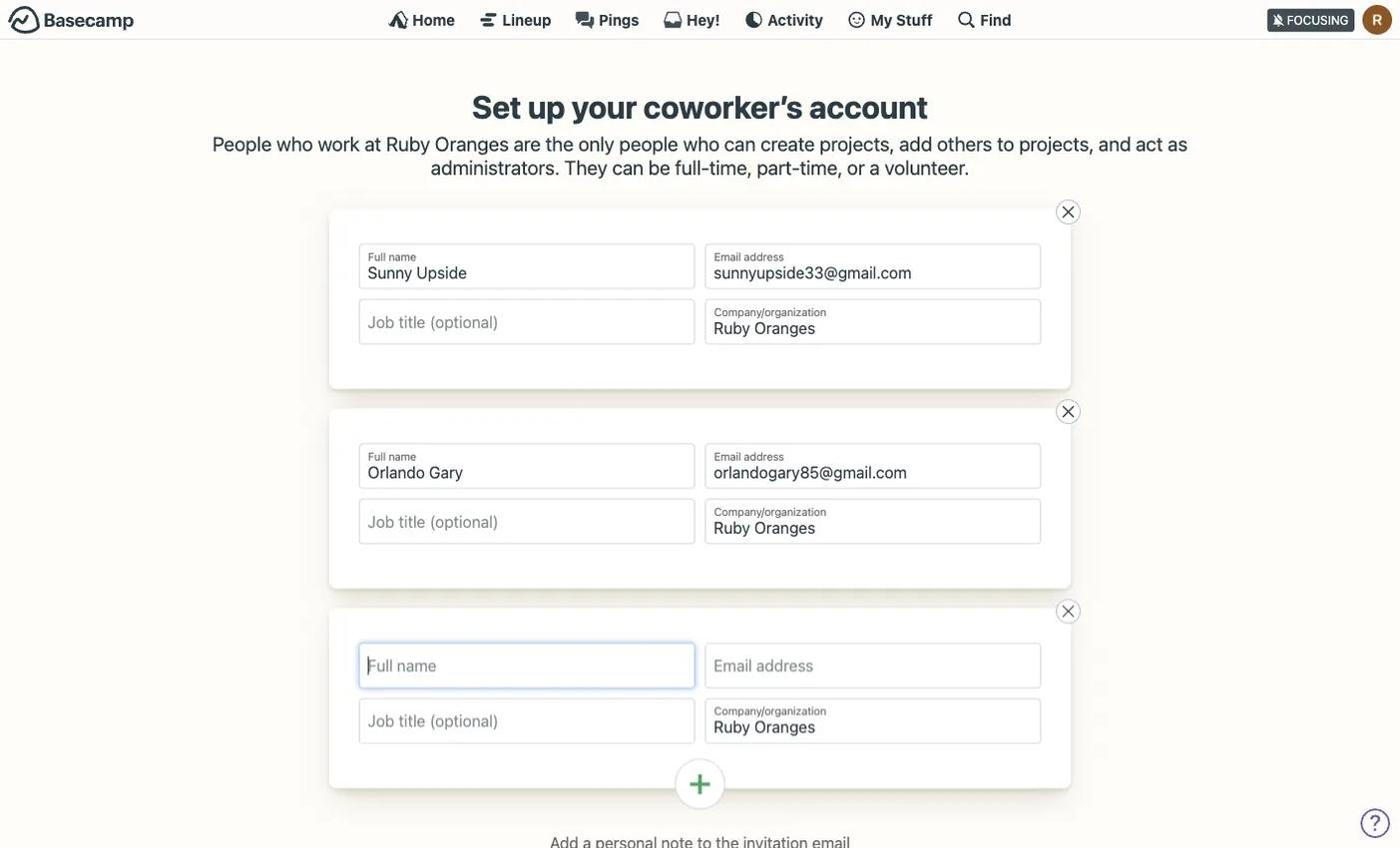 Task type: vqa. For each thing, say whether or not it's contained in the screenshot.
first EMAIL ADDRESS email field from the top of the page
yes



Task type: describe. For each thing, give the bounding box(es) containing it.
hey!
[[688, 11, 722, 28]]

company/organization for 2nd email address email field
[[716, 507, 828, 520]]

my stuff button
[[849, 10, 935, 30]]

only
[[580, 132, 616, 156]]

company/organization for 3rd email address email field from the bottom
[[716, 306, 828, 320]]

focusing button
[[1270, 0, 1403, 39]]

work
[[319, 132, 361, 156]]

1 time, from the left
[[711, 156, 754, 180]]

part-
[[759, 156, 802, 180]]

2 full name text field from the top
[[360, 645, 697, 690]]

hey! button
[[664, 10, 722, 30]]

full name for full name text box
[[369, 251, 417, 264]]

pings
[[600, 11, 641, 28]]

account
[[811, 88, 930, 126]]

to
[[999, 132, 1017, 156]]

address for 2nd email address email field
[[746, 451, 786, 464]]

create
[[762, 132, 817, 156]]

are
[[515, 132, 542, 156]]

email for 3rd email address email field from the bottom
[[716, 251, 743, 264]]

and
[[1101, 132, 1134, 156]]

ruby
[[387, 132, 431, 156]]

email for 2nd email address email field
[[716, 451, 743, 464]]

1 horizontal spatial can
[[726, 132, 758, 156]]

email address for 2nd email address email field
[[716, 451, 786, 464]]

0 horizontal spatial can
[[614, 156, 645, 180]]

2 time, from the left
[[802, 156, 844, 180]]

as
[[1171, 132, 1190, 156]]

full-
[[677, 156, 711, 180]]

your
[[573, 88, 638, 126]]

2 email address email field from the top
[[707, 445, 1044, 490]]

the
[[547, 132, 575, 156]]

pings button
[[576, 10, 641, 30]]

find button
[[959, 10, 1014, 30]]

my stuff
[[873, 11, 935, 28]]

stuff
[[898, 11, 935, 28]]

2 company/organization text field from the top
[[707, 700, 1044, 746]]

switch accounts image
[[8, 5, 135, 36]]



Task type: locate. For each thing, give the bounding box(es) containing it.
1 vertical spatial full
[[369, 451, 387, 464]]

set
[[473, 88, 523, 126]]

time, left the part-
[[711, 156, 754, 180]]

3 company/organization from the top
[[716, 707, 828, 720]]

set up your coworker's account people who work at ruby oranges are the only people who can create projects, add others to projects, and act as administrators. they can be full-time, part-time, or a volunteer.
[[213, 88, 1190, 180]]

oranges
[[436, 132, 510, 156]]

2 vertical spatial company/organization
[[716, 707, 828, 720]]

who up full-
[[685, 132, 721, 156]]

administrators.
[[432, 156, 561, 180]]

1 full name from the top
[[369, 251, 417, 264]]

who
[[277, 132, 314, 156], [685, 132, 721, 156]]

2 email address from the top
[[716, 451, 786, 464]]

0 vertical spatial email
[[716, 251, 743, 264]]

can down coworker's
[[726, 132, 758, 156]]

address
[[746, 251, 786, 264], [746, 451, 786, 464]]

0 vertical spatial address
[[746, 251, 786, 264]]

job title (optional) text field for first company/organization text field from the bottom of the page
[[360, 700, 697, 746]]

2 full name from the top
[[369, 451, 417, 464]]

1 projects, from the left
[[822, 132, 897, 156]]

1 company/organization from the top
[[716, 306, 828, 320]]

0 vertical spatial company/organization text field
[[707, 300, 1044, 346]]

2 who from the left
[[685, 132, 721, 156]]

full
[[369, 251, 387, 264], [369, 451, 387, 464]]

2 address from the top
[[746, 451, 786, 464]]

a
[[872, 156, 882, 180]]

1 vertical spatial full name text field
[[360, 645, 697, 690]]

1 vertical spatial job title (optional) text field
[[360, 700, 697, 746]]

act
[[1139, 132, 1166, 156]]

full for 2nd email address email field
[[369, 451, 387, 464]]

projects,
[[822, 132, 897, 156], [1021, 132, 1096, 156]]

2 vertical spatial email address email field
[[707, 645, 1044, 690]]

people
[[213, 132, 272, 156]]

2 email from the top
[[716, 451, 743, 464]]

1 full name text field from the top
[[360, 445, 697, 490]]

activity link
[[746, 10, 825, 30]]

home link
[[390, 10, 456, 30]]

0 vertical spatial email address email field
[[707, 244, 1044, 290]]

0 vertical spatial full
[[369, 251, 387, 264]]

1 full from the top
[[369, 251, 387, 264]]

name for full name text box
[[390, 251, 417, 264]]

address for 3rd email address email field from the bottom
[[746, 251, 786, 264]]

1 email address email field from the top
[[707, 244, 1044, 290]]

Full name text field
[[360, 244, 697, 290]]

can left be
[[614, 156, 645, 180]]

Company/organization text field
[[707, 500, 1044, 546]]

Company/organization text field
[[707, 300, 1044, 346], [707, 700, 1044, 746]]

1 who from the left
[[277, 132, 314, 156]]

1 vertical spatial company/organization
[[716, 507, 828, 520]]

be
[[650, 156, 672, 180]]

or
[[849, 156, 867, 180]]

email address
[[716, 251, 786, 264], [716, 451, 786, 464]]

name
[[390, 251, 417, 264], [390, 451, 417, 464]]

Job title (optional) text field
[[360, 300, 697, 346], [360, 700, 697, 746]]

2 job title (optional) text field from the top
[[360, 700, 697, 746]]

1 address from the top
[[746, 251, 786, 264]]

focusing
[[1290, 13, 1352, 27]]

1 name from the top
[[390, 251, 417, 264]]

1 vertical spatial email address email field
[[707, 445, 1044, 490]]

1 horizontal spatial projects,
[[1021, 132, 1096, 156]]

others
[[939, 132, 995, 156]]

2 projects, from the left
[[1021, 132, 1096, 156]]

projects, right to
[[1021, 132, 1096, 156]]

1 email from the top
[[716, 251, 743, 264]]

job title (optional) text field for second company/organization text field from the bottom of the page
[[360, 300, 697, 346]]

Job title (optional) text field
[[360, 500, 697, 546]]

1 job title (optional) text field from the top
[[360, 300, 697, 346]]

1 horizontal spatial who
[[685, 132, 721, 156]]

3 email address email field from the top
[[707, 645, 1044, 690]]

full name
[[369, 251, 417, 264], [369, 451, 417, 464]]

0 horizontal spatial projects,
[[822, 132, 897, 156]]

lineup
[[504, 11, 553, 28]]

0 vertical spatial job title (optional) text field
[[360, 300, 697, 346]]

Full name text field
[[360, 445, 697, 490], [360, 645, 697, 690]]

0 vertical spatial company/organization
[[716, 306, 828, 320]]

lineup link
[[480, 10, 553, 30]]

find
[[983, 11, 1014, 28]]

1 company/organization text field from the top
[[707, 300, 1044, 346]]

1 horizontal spatial time,
[[802, 156, 844, 180]]

2 name from the top
[[390, 451, 417, 464]]

1 vertical spatial company/organization text field
[[707, 700, 1044, 746]]

email
[[716, 251, 743, 264], [716, 451, 743, 464]]

up
[[529, 88, 567, 126]]

time,
[[711, 156, 754, 180], [802, 156, 844, 180]]

0 vertical spatial name
[[390, 251, 417, 264]]

who left the work
[[277, 132, 314, 156]]

main element
[[0, 0, 1403, 40]]

at
[[365, 132, 382, 156]]

0 horizontal spatial time,
[[711, 156, 754, 180]]

my
[[873, 11, 895, 28]]

ruby image
[[1366, 5, 1395, 35]]

2 company/organization from the top
[[716, 507, 828, 520]]

Email address email field
[[707, 244, 1044, 290], [707, 445, 1044, 490], [707, 645, 1044, 690]]

full name for second full name text field from the bottom
[[369, 451, 417, 464]]

1 vertical spatial email
[[716, 451, 743, 464]]

0 vertical spatial full name text field
[[360, 445, 697, 490]]

name for second full name text field from the bottom
[[390, 451, 417, 464]]

0 vertical spatial full name
[[369, 251, 417, 264]]

coworker's
[[645, 88, 805, 126]]

projects, up or
[[822, 132, 897, 156]]

1 email address from the top
[[716, 251, 786, 264]]

they
[[566, 156, 609, 180]]

0 vertical spatial email address
[[716, 251, 786, 264]]

1 vertical spatial name
[[390, 451, 417, 464]]

time, left or
[[802, 156, 844, 180]]

1 vertical spatial full name
[[369, 451, 417, 464]]

2 full from the top
[[369, 451, 387, 464]]

volunteer.
[[887, 156, 972, 180]]

1 vertical spatial email address
[[716, 451, 786, 464]]

add
[[901, 132, 935, 156]]

0 horizontal spatial who
[[277, 132, 314, 156]]

email address for 3rd email address email field from the bottom
[[716, 251, 786, 264]]

people
[[621, 132, 680, 156]]

full for 3rd email address email field from the bottom
[[369, 251, 387, 264]]

company/organization
[[716, 306, 828, 320], [716, 507, 828, 520], [716, 707, 828, 720]]

home
[[413, 11, 456, 28]]

activity
[[769, 11, 825, 28]]

1 vertical spatial address
[[746, 451, 786, 464]]

can
[[726, 132, 758, 156], [614, 156, 645, 180]]



